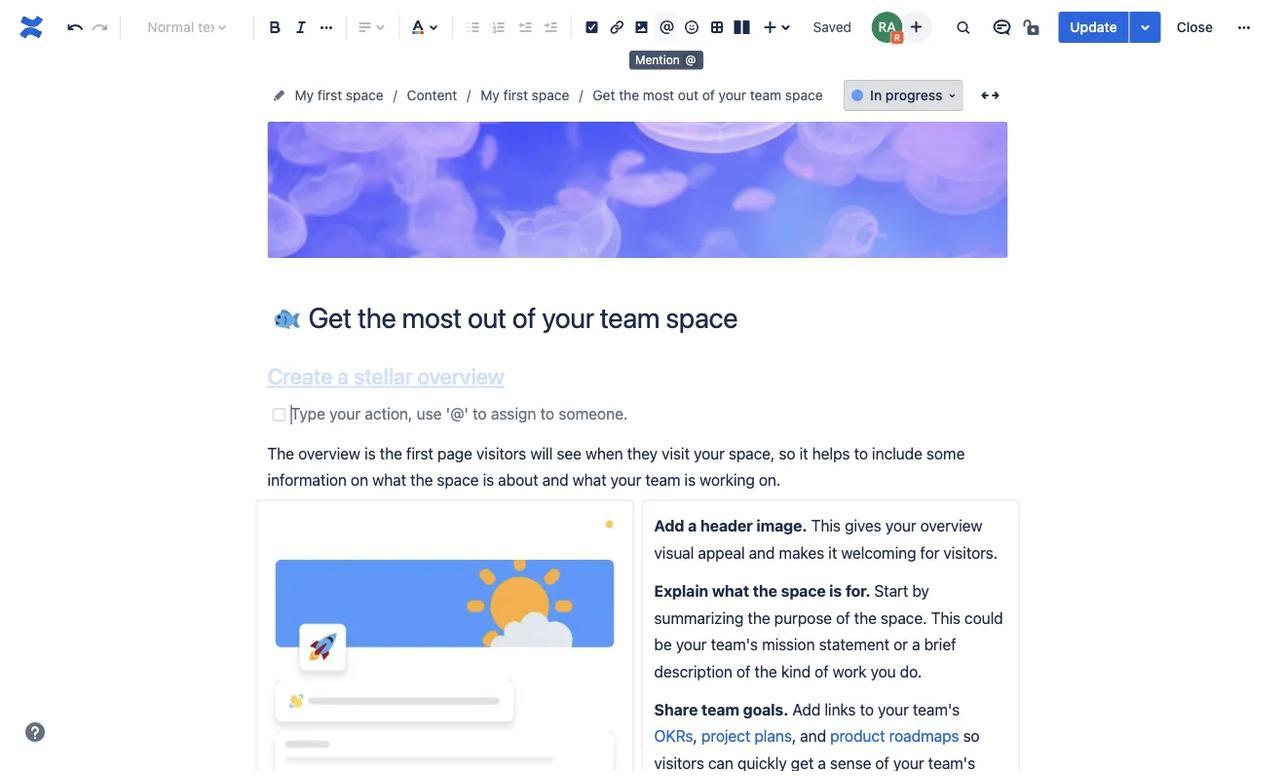 Task type: locate. For each thing, give the bounding box(es) containing it.
the down explain what the space is for. at the right
[[748, 609, 770, 627]]

it inside this gives your overview visual appeal and makes it welcoming for visitors.
[[828, 544, 837, 562]]

0 vertical spatial it
[[800, 444, 808, 463]]

team up project
[[702, 701, 739, 719]]

update inside button
[[1070, 19, 1117, 35]]

your up welcoming at right bottom
[[885, 517, 916, 536]]

0 horizontal spatial ,
[[693, 727, 697, 746]]

make page full-width image
[[979, 84, 1002, 107]]

1 vertical spatial add
[[793, 701, 821, 719]]

this up makes
[[811, 517, 841, 536]]

1 my from the left
[[295, 87, 314, 103]]

0 horizontal spatial add
[[654, 517, 684, 536]]

2 horizontal spatial first
[[503, 87, 528, 103]]

content
[[407, 87, 457, 103]]

update
[[1070, 19, 1117, 35], [573, 198, 617, 213]]

team's down summarizing
[[711, 636, 758, 654]]

statement
[[819, 636, 890, 654]]

your up working
[[694, 444, 725, 463]]

space
[[346, 87, 384, 103], [532, 87, 569, 103], [785, 87, 823, 103], [437, 471, 479, 489], [781, 582, 826, 601]]

2 vertical spatial overview
[[920, 517, 983, 536]]

0 horizontal spatial my first space
[[295, 87, 384, 103]]

0 horizontal spatial what
[[372, 471, 406, 489]]

first left page
[[406, 444, 433, 463]]

0 horizontal spatial update
[[573, 198, 617, 213]]

0 horizontal spatial overview
[[298, 444, 360, 463]]

to inside share team goals. add links to your team's okrs , project plans , and product roadmaps
[[860, 701, 874, 719]]

0 vertical spatial visitors
[[476, 444, 526, 463]]

what down when
[[573, 471, 606, 489]]

:fish: image
[[274, 304, 300, 329]]

my first space right move this page "image"
[[295, 87, 384, 103]]

is left about
[[483, 471, 494, 489]]

more image
[[1233, 16, 1256, 39]]

my first space down the 'outdent ⇧tab' icon
[[481, 87, 569, 103]]

your down they
[[610, 471, 641, 489]]

1 vertical spatial update
[[573, 198, 617, 213]]

to
[[854, 444, 868, 463], [860, 701, 874, 719]]

0 horizontal spatial my
[[295, 87, 314, 103]]

team down visit
[[645, 471, 680, 489]]

move this page image
[[271, 88, 287, 103]]

Main content area, start typing to enter text. text field
[[256, 363, 1020, 772]]

update header image
[[573, 198, 703, 213]]

overview up information
[[298, 444, 360, 463]]

kind
[[781, 662, 811, 681]]

can
[[708, 754, 733, 772]]

0 horizontal spatial visitors
[[476, 444, 526, 463]]

1 my first space from the left
[[295, 87, 384, 103]]

okrs link
[[654, 727, 693, 746]]

0 vertical spatial to
[[854, 444, 868, 463]]

0 vertical spatial header
[[620, 198, 662, 213]]

and down see
[[542, 471, 569, 489]]

bullet list ⌘⇧8 image
[[462, 16, 485, 39]]

of down the product roadmaps link
[[875, 754, 889, 772]]

1 vertical spatial so
[[963, 727, 980, 746]]

0 vertical spatial this
[[811, 517, 841, 536]]

it
[[800, 444, 808, 463], [828, 544, 837, 562]]

0 vertical spatial update
[[1070, 19, 1117, 35]]

0 horizontal spatial so
[[779, 444, 796, 463]]

confluence image
[[16, 12, 47, 43]]

be
[[654, 636, 672, 654]]

, left project
[[693, 727, 697, 746]]

1 horizontal spatial team's
[[913, 701, 960, 719]]

add left the links
[[793, 701, 821, 719]]

tooltip
[[629, 51, 704, 70]]

team's inside start by summarizing the purpose of the space. this could be your team's mission statement or a brief description of the kind of work you do.
[[711, 636, 758, 654]]

my for 1st my first space link from right
[[481, 87, 500, 103]]

0 horizontal spatial this
[[811, 517, 841, 536]]

1 horizontal spatial so
[[963, 727, 980, 746]]

the right the get
[[619, 87, 639, 103]]

confluence image
[[16, 12, 47, 43]]

1 vertical spatial it
[[828, 544, 837, 562]]

brief
[[924, 636, 956, 654]]

team's up the roadmaps
[[913, 701, 960, 719]]

a right get
[[818, 754, 826, 772]]

the
[[619, 87, 639, 103], [380, 444, 402, 463], [410, 471, 433, 489], [753, 582, 777, 601], [748, 609, 770, 627], [854, 609, 877, 627], [755, 662, 777, 681]]

1 vertical spatial and
[[749, 544, 775, 562]]

0 vertical spatial team
[[750, 87, 782, 103]]

header inside main content area, start typing to enter text. text field
[[700, 517, 753, 536]]

the left page
[[380, 444, 402, 463]]

on
[[351, 471, 368, 489]]

of
[[702, 87, 715, 103], [836, 609, 850, 627], [737, 662, 751, 681], [815, 662, 829, 681], [875, 754, 889, 772]]

image.
[[757, 517, 807, 536]]

invite to edit image
[[904, 15, 928, 38]]

first
[[317, 87, 342, 103], [503, 87, 528, 103], [406, 444, 433, 463]]

1 horizontal spatial my
[[481, 87, 500, 103]]

content link
[[407, 84, 457, 107]]

my right 'content'
[[481, 87, 500, 103]]

is left for.
[[829, 582, 842, 601]]

2 my from the left
[[481, 87, 500, 103]]

add image, video, or file image
[[630, 16, 653, 39]]

your inside so visitors can quickly get a sense of your team'
[[893, 754, 924, 772]]

team's
[[711, 636, 758, 654], [913, 701, 960, 719]]

my first space
[[295, 87, 384, 103], [481, 87, 569, 103]]

my first space link
[[295, 84, 384, 107], [481, 84, 569, 107]]

do.
[[900, 662, 922, 681]]

0 horizontal spatial first
[[317, 87, 342, 103]]

team down layouts image
[[750, 87, 782, 103]]

1 horizontal spatial overview
[[417, 363, 504, 390]]

0 horizontal spatial team
[[645, 471, 680, 489]]

quickly
[[737, 754, 787, 772]]

work
[[833, 662, 867, 681]]

is
[[364, 444, 376, 463], [483, 471, 494, 489], [684, 471, 696, 489], [829, 582, 842, 601]]

0 vertical spatial so
[[779, 444, 796, 463]]

the up the purpose
[[753, 582, 777, 601]]

it right makes
[[828, 544, 837, 562]]

1 horizontal spatial visitors
[[654, 754, 704, 772]]

0 horizontal spatial my first space link
[[295, 84, 384, 107]]

header inside "dropdown button"
[[620, 198, 662, 213]]

purpose
[[774, 609, 832, 627]]

1 horizontal spatial add
[[793, 701, 821, 719]]

0 vertical spatial overview
[[417, 363, 504, 390]]

update for update
[[1070, 19, 1117, 35]]

the down for.
[[854, 609, 877, 627]]

overview up visitors.
[[920, 517, 983, 536]]

, up get
[[792, 727, 796, 746]]

about
[[498, 471, 538, 489]]

2 horizontal spatial and
[[800, 727, 826, 746]]

update left adjust update settings icon
[[1070, 19, 1117, 35]]

1 vertical spatial header
[[700, 517, 753, 536]]

welcoming
[[841, 544, 916, 562]]

your inside this gives your overview visual appeal and makes it welcoming for visitors.
[[885, 517, 916, 536]]

it inside the overview is the first page visitors will see when they visit your space, so it helps to include some information on what the space is about and what your team is working on.
[[800, 444, 808, 463]]

my right move this page "image"
[[295, 87, 314, 103]]

first right move this page "image"
[[317, 87, 342, 103]]

Give this page a title text field
[[308, 302, 1008, 334]]

1 horizontal spatial and
[[749, 544, 775, 562]]

it left helps
[[800, 444, 808, 463]]

update inside "dropdown button"
[[573, 198, 617, 213]]

a right or
[[912, 636, 920, 654]]

to right the links
[[860, 701, 874, 719]]

1 horizontal spatial it
[[828, 544, 837, 562]]

my first space link right move this page "image"
[[295, 84, 384, 107]]

what down appeal
[[712, 582, 749, 601]]

1 vertical spatial visitors
[[654, 754, 704, 772]]

so right the roadmaps
[[963, 727, 980, 746]]

bold ⌘b image
[[263, 16, 287, 39]]

your inside share team goals. add links to your team's okrs , project plans , and product roadmaps
[[878, 701, 909, 719]]

appeal
[[698, 544, 745, 562]]

2 horizontal spatial overview
[[920, 517, 983, 536]]

1 vertical spatial to
[[860, 701, 874, 719]]

your up description
[[676, 636, 707, 654]]

team
[[750, 87, 782, 103], [645, 471, 680, 489], [702, 701, 739, 719]]

update left image
[[573, 198, 617, 213]]

adjust update settings image
[[1134, 16, 1157, 39]]

your up the product roadmaps link
[[878, 701, 909, 719]]

this up brief
[[931, 609, 961, 627]]

space down page
[[437, 471, 479, 489]]

1 horizontal spatial this
[[931, 609, 961, 627]]

my
[[295, 87, 314, 103], [481, 87, 500, 103]]

update for update header image
[[573, 198, 617, 213]]

visitors down okrs
[[654, 754, 704, 772]]

what right on
[[372, 471, 406, 489]]

close
[[1177, 19, 1213, 35]]

1 vertical spatial team
[[645, 471, 680, 489]]

0 vertical spatial and
[[542, 471, 569, 489]]

could
[[965, 609, 1003, 627]]

1 horizontal spatial first
[[406, 444, 433, 463]]

your down the product roadmaps link
[[893, 754, 924, 772]]

my first space link down the 'outdent ⇧tab' icon
[[481, 84, 569, 107]]

and down image.
[[749, 544, 775, 562]]

your inside start by summarizing the purpose of the space. this could be your team's mission statement or a brief description of the kind of work you do.
[[676, 636, 707, 654]]

some
[[927, 444, 965, 463]]

0 horizontal spatial team's
[[711, 636, 758, 654]]

what
[[372, 471, 406, 489], [573, 471, 606, 489], [712, 582, 749, 601]]

0 horizontal spatial and
[[542, 471, 569, 489]]

visitors up about
[[476, 444, 526, 463]]

explain
[[654, 582, 708, 601]]

mention image
[[655, 16, 679, 39]]

links
[[825, 701, 856, 719]]

space down saved
[[785, 87, 823, 103]]

1 vertical spatial this
[[931, 609, 961, 627]]

1 horizontal spatial ,
[[792, 727, 796, 746]]

for
[[920, 544, 940, 562]]

this
[[811, 517, 841, 536], [931, 609, 961, 627]]

my for first my first space link
[[295, 87, 314, 103]]

2 horizontal spatial team
[[750, 87, 782, 103]]

header
[[620, 198, 662, 213], [700, 517, 753, 536]]

and
[[542, 471, 569, 489], [749, 544, 775, 562], [800, 727, 826, 746]]

add a header image.
[[654, 517, 807, 536]]

so visitors can quickly get a sense of your team'
[[654, 727, 984, 772]]

1 vertical spatial overview
[[298, 444, 360, 463]]

to right helps
[[854, 444, 868, 463]]

layouts image
[[730, 16, 754, 39]]

space inside the overview is the first page visitors will see when they visit your space, so it helps to include some information on what the space is about and what your team is working on.
[[437, 471, 479, 489]]

1 horizontal spatial my first space
[[481, 87, 569, 103]]

add
[[654, 517, 684, 536], [793, 701, 821, 719]]

0 horizontal spatial it
[[800, 444, 808, 463]]

first for first my first space link
[[317, 87, 342, 103]]

1 horizontal spatial update
[[1070, 19, 1117, 35]]

add up the visual
[[654, 517, 684, 536]]

0 horizontal spatial header
[[620, 198, 662, 213]]

a
[[337, 363, 349, 390], [688, 517, 697, 536], [912, 636, 920, 654], [818, 754, 826, 772]]

overview up page
[[417, 363, 504, 390]]

so
[[779, 444, 796, 463], [963, 727, 980, 746]]

2 vertical spatial and
[[800, 727, 826, 746]]

stellar
[[354, 363, 413, 390]]

this gives your overview visual appeal and makes it welcoming for visitors.
[[654, 517, 998, 562]]

first down the 'outdent ⇧tab' icon
[[503, 87, 528, 103]]

header up appeal
[[700, 517, 753, 536]]

space left the get
[[532, 87, 569, 103]]

overview inside this gives your overview visual appeal and makes it welcoming for visitors.
[[920, 517, 983, 536]]

overview for this gives your overview visual appeal and makes it welcoming for visitors.
[[920, 517, 983, 536]]

and inside this gives your overview visual appeal and makes it welcoming for visitors.
[[749, 544, 775, 562]]

1 horizontal spatial my first space link
[[481, 84, 569, 107]]

@
[[685, 53, 696, 67]]

1 horizontal spatial header
[[700, 517, 753, 536]]

get the most out of your team space
[[593, 87, 823, 103]]

the right on
[[410, 471, 433, 489]]

so up 'on.'
[[779, 444, 796, 463]]

comment icon image
[[990, 16, 1014, 39]]

1 vertical spatial team's
[[913, 701, 960, 719]]

add inside share team goals. add links to your team's okrs , project plans , and product roadmaps
[[793, 701, 821, 719]]

1 horizontal spatial team
[[702, 701, 739, 719]]

header left image
[[620, 198, 662, 213]]

2 vertical spatial team
[[702, 701, 739, 719]]

is up on
[[364, 444, 376, 463]]

okrs
[[654, 727, 693, 746]]

0 vertical spatial team's
[[711, 636, 758, 654]]

will
[[530, 444, 553, 463]]

overview
[[417, 363, 504, 390], [298, 444, 360, 463], [920, 517, 983, 536]]

makes
[[779, 544, 824, 562]]

,
[[693, 727, 697, 746], [792, 727, 796, 746]]

visitors
[[476, 444, 526, 463], [654, 754, 704, 772]]

ruby anderson image
[[871, 12, 903, 43]]

see
[[557, 444, 581, 463]]

and up get
[[800, 727, 826, 746]]

indent tab image
[[538, 16, 562, 39]]



Task type: vqa. For each thing, say whether or not it's contained in the screenshot.
x
no



Task type: describe. For each thing, give the bounding box(es) containing it.
to inside the overview is the first page visitors will see when they visit your space, so it helps to include some information on what the space is about and what your team is working on.
[[854, 444, 868, 463]]

:fish: image
[[274, 304, 300, 329]]

space inside get the most out of your team space link
[[785, 87, 823, 103]]

helps
[[812, 444, 850, 463]]

a left stellar on the left
[[337, 363, 349, 390]]

project plans link
[[701, 727, 792, 746]]

of up the "goals."
[[737, 662, 751, 681]]

overview for create a stellar overview
[[417, 363, 504, 390]]

of inside so visitors can quickly get a sense of your team'
[[875, 754, 889, 772]]

visitors.
[[944, 544, 998, 562]]

product
[[830, 727, 885, 746]]

and inside the overview is the first page visitors will see when they visit your space, so it helps to include some information on what the space is about and what your team is working on.
[[542, 471, 569, 489]]

close button
[[1165, 12, 1225, 43]]

include
[[872, 444, 923, 463]]

2 my first space link from the left
[[481, 84, 569, 107]]

for.
[[846, 582, 871, 601]]

space up the purpose
[[781, 582, 826, 601]]

visit
[[662, 444, 690, 463]]

page
[[437, 444, 472, 463]]

team's inside share team goals. add links to your team's okrs , project plans , and product roadmaps
[[913, 701, 960, 719]]

2 , from the left
[[792, 727, 796, 746]]

visual
[[654, 544, 694, 562]]

get the most out of your team space link
[[593, 84, 823, 107]]

they
[[627, 444, 658, 463]]

create a stellar overview
[[267, 363, 504, 390]]

link image
[[605, 16, 628, 39]]

working
[[700, 471, 755, 489]]

1 , from the left
[[693, 727, 697, 746]]

is down visit
[[684, 471, 696, 489]]

2 my first space from the left
[[481, 87, 569, 103]]

mission
[[762, 636, 815, 654]]

first for 1st my first space link from right
[[503, 87, 528, 103]]

out
[[678, 87, 699, 103]]

0 vertical spatial add
[[654, 517, 684, 536]]

the overview is the first page visitors will see when they visit your space, so it helps to include some information on what the space is about and what your team is working on.
[[267, 444, 969, 489]]

numbered list ⌘⇧7 image
[[487, 16, 511, 39]]

find and replace image
[[951, 16, 975, 39]]

or
[[894, 636, 908, 654]]

a up the visual
[[688, 517, 697, 536]]

a inside start by summarizing the purpose of the space. this could be your team's mission statement or a brief description of the kind of work you do.
[[912, 636, 920, 654]]

space,
[[729, 444, 775, 463]]

so inside so visitors can quickly get a sense of your team'
[[963, 727, 980, 746]]

1 my first space link from the left
[[295, 84, 384, 107]]

2 horizontal spatial what
[[712, 582, 749, 601]]

you
[[871, 662, 896, 681]]

on.
[[759, 471, 781, 489]]

a inside so visitors can quickly get a sense of your team'
[[818, 754, 826, 772]]

overview inside the overview is the first page visitors will see when they visit your space, so it helps to include some information on what the space is about and what your team is working on.
[[298, 444, 360, 463]]

update button
[[1058, 12, 1129, 43]]

product roadmaps link
[[830, 727, 959, 746]]

the
[[267, 444, 294, 463]]

get
[[791, 754, 814, 772]]

explain what the space is for.
[[654, 582, 874, 601]]

space left 'content'
[[346, 87, 384, 103]]

outdent ⇧tab image
[[513, 16, 536, 39]]

of up statement
[[836, 609, 850, 627]]

roadmaps
[[889, 727, 959, 746]]

start by summarizing the purpose of the space. this could be your team's mission statement or a brief description of the kind of work you do.
[[654, 582, 1007, 681]]

action item image
[[580, 16, 603, 39]]

by
[[912, 582, 929, 601]]

table image
[[705, 16, 729, 39]]

and inside share team goals. add links to your team's okrs , project plans , and product roadmaps
[[800, 727, 826, 746]]

information
[[267, 471, 347, 489]]

image
[[666, 198, 703, 213]]

help image
[[23, 721, 47, 744]]

when
[[585, 444, 623, 463]]

first inside the overview is the first page visitors will see when they visit your space, so it helps to include some information on what the space is about and what your team is working on.
[[406, 444, 433, 463]]

mention @
[[635, 53, 696, 67]]

this inside start by summarizing the purpose of the space. this could be your team's mission statement or a brief description of the kind of work you do.
[[931, 609, 961, 627]]

gives
[[845, 517, 881, 536]]

of right "kind"
[[815, 662, 829, 681]]

visitors inside so visitors can quickly get a sense of your team'
[[654, 754, 704, 772]]

saved
[[813, 19, 852, 35]]

this inside this gives your overview visual appeal and makes it welcoming for visitors.
[[811, 517, 841, 536]]

of right out
[[702, 87, 715, 103]]

project
[[701, 727, 751, 746]]

1 horizontal spatial what
[[573, 471, 606, 489]]

space.
[[881, 609, 927, 627]]

the left "kind"
[[755, 662, 777, 681]]

mention
[[635, 53, 680, 67]]

sense
[[830, 754, 871, 772]]

visitors inside the overview is the first page visitors will see when they visit your space, so it helps to include some information on what the space is about and what your team is working on.
[[476, 444, 526, 463]]

update header image button
[[567, 166, 708, 214]]

your right out
[[719, 87, 746, 103]]

team inside share team goals. add links to your team's okrs , project plans , and product roadmaps
[[702, 701, 739, 719]]

share team goals. add links to your team's okrs , project plans , and product roadmaps
[[654, 701, 964, 746]]

most
[[643, 87, 674, 103]]

description
[[654, 662, 733, 681]]

goals.
[[743, 701, 789, 719]]

tooltip containing mention
[[629, 51, 704, 70]]

summarizing
[[654, 609, 744, 627]]

emoji image
[[680, 16, 704, 39]]

italic ⌘i image
[[290, 16, 313, 39]]

create
[[267, 363, 333, 390]]

get
[[593, 87, 615, 103]]

undo ⌘z image
[[63, 16, 87, 39]]

plans
[[755, 727, 792, 746]]

redo ⌘⇧z image
[[88, 16, 111, 39]]

share
[[654, 701, 698, 719]]

so inside the overview is the first page visitors will see when they visit your space, so it helps to include some information on what the space is about and what your team is working on.
[[779, 444, 796, 463]]

more formatting image
[[315, 16, 338, 39]]

team inside the overview is the first page visitors will see when they visit your space, so it helps to include some information on what the space is about and what your team is working on.
[[645, 471, 680, 489]]

start
[[874, 582, 908, 601]]

no restrictions image
[[1021, 16, 1045, 39]]



